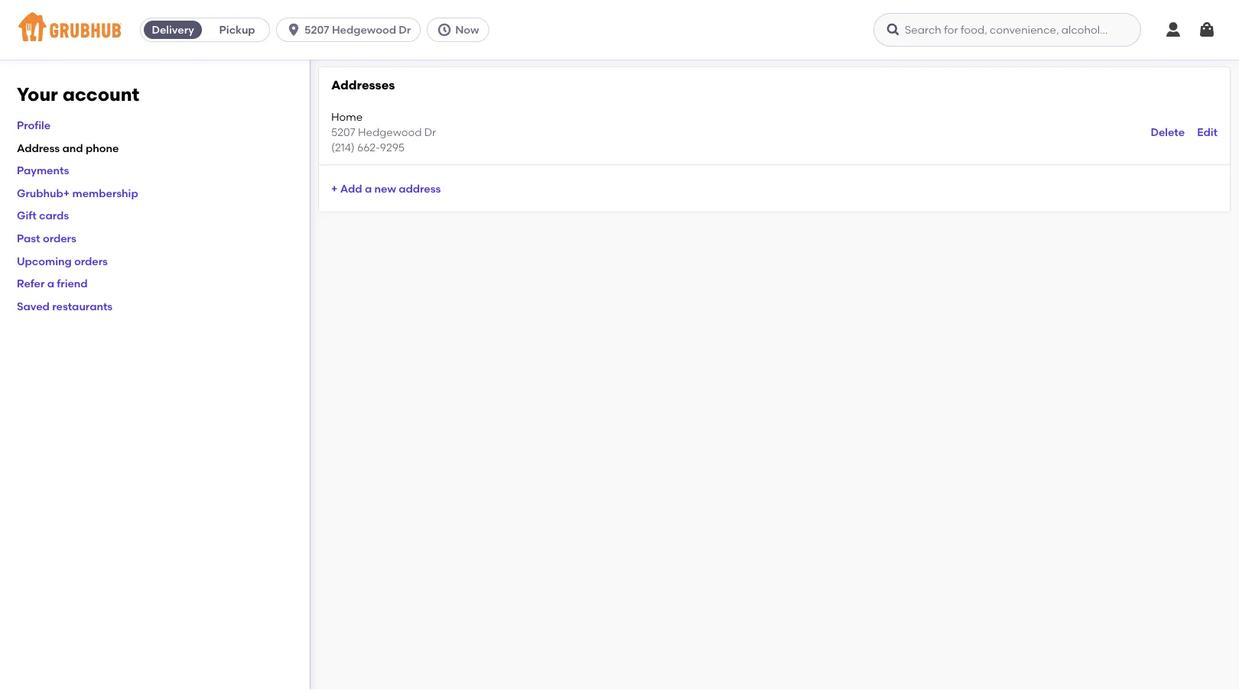 Task type: vqa. For each thing, say whether or not it's contained in the screenshot.
Pickup in the top left of the page
yes



Task type: locate. For each thing, give the bounding box(es) containing it.
svg image
[[1164, 21, 1183, 39], [286, 22, 302, 37], [437, 22, 452, 37], [886, 22, 901, 37]]

dr
[[399, 23, 411, 36], [424, 126, 436, 139]]

1 vertical spatial a
[[47, 277, 54, 290]]

0 vertical spatial dr
[[399, 23, 411, 36]]

address
[[17, 141, 60, 154]]

home
[[331, 110, 363, 123]]

a
[[365, 182, 372, 195], [47, 277, 54, 290]]

grubhub+ membership
[[17, 187, 138, 200]]

upcoming
[[17, 255, 72, 268]]

1 vertical spatial hedgewood
[[358, 126, 422, 139]]

hedgewood up 9295
[[358, 126, 422, 139]]

orders
[[43, 232, 76, 245], [74, 255, 108, 268]]

0 vertical spatial 5207
[[305, 23, 329, 36]]

0 vertical spatial hedgewood
[[332, 23, 396, 36]]

main navigation navigation
[[0, 0, 1239, 60]]

refer a friend link
[[17, 277, 88, 290]]

+
[[331, 182, 338, 195]]

a left new
[[365, 182, 372, 195]]

friend
[[57, 277, 88, 290]]

1 horizontal spatial a
[[365, 182, 372, 195]]

1 horizontal spatial dr
[[424, 126, 436, 139]]

1 vertical spatial 5207
[[331, 126, 356, 139]]

hedgewood inside home 5207 hedgewood dr (214) 662-9295
[[358, 126, 422, 139]]

dr left now 'button'
[[399, 23, 411, 36]]

your account
[[17, 83, 139, 106]]

662-
[[357, 141, 380, 154]]

5207 inside button
[[305, 23, 329, 36]]

pickup
[[219, 23, 255, 36]]

a inside + add a new address button
[[365, 182, 372, 195]]

1 vertical spatial dr
[[424, 126, 436, 139]]

membership
[[72, 187, 138, 200]]

gift
[[17, 209, 36, 222]]

5207
[[305, 23, 329, 36], [331, 126, 356, 139]]

new
[[375, 182, 396, 195]]

1 vertical spatial orders
[[74, 255, 108, 268]]

your
[[17, 83, 58, 106]]

hedgewood inside button
[[332, 23, 396, 36]]

0 horizontal spatial dr
[[399, 23, 411, 36]]

grubhub+
[[17, 187, 70, 200]]

a right refer at the top
[[47, 277, 54, 290]]

0 vertical spatial orders
[[43, 232, 76, 245]]

delivery
[[152, 23, 194, 36]]

0 vertical spatial a
[[365, 182, 372, 195]]

addresses
[[331, 78, 395, 93]]

saved restaurants link
[[17, 300, 113, 313]]

dr up address
[[424, 126, 436, 139]]

0 horizontal spatial 5207
[[305, 23, 329, 36]]

hedgewood
[[332, 23, 396, 36], [358, 126, 422, 139]]

saved restaurants
[[17, 300, 113, 313]]

upcoming orders
[[17, 255, 108, 268]]

address and phone link
[[17, 141, 119, 154]]

refer a friend
[[17, 277, 88, 290]]

5207 hedgewood dr
[[305, 23, 411, 36]]

orders up "friend"
[[74, 255, 108, 268]]

grubhub+ membership link
[[17, 187, 138, 200]]

5207 hedgewood dr button
[[276, 18, 427, 42]]

payments
[[17, 164, 69, 177]]

orders up upcoming orders link
[[43, 232, 76, 245]]

now
[[455, 23, 479, 36]]

1 horizontal spatial 5207
[[331, 126, 356, 139]]

orders for upcoming orders
[[74, 255, 108, 268]]

hedgewood up addresses
[[332, 23, 396, 36]]

phone
[[86, 141, 119, 154]]

restaurants
[[52, 300, 113, 313]]

account
[[62, 83, 139, 106]]

past orders link
[[17, 232, 76, 245]]



Task type: describe. For each thing, give the bounding box(es) containing it.
0 horizontal spatial a
[[47, 277, 54, 290]]

orders for past orders
[[43, 232, 76, 245]]

past orders
[[17, 232, 76, 245]]

and
[[62, 141, 83, 154]]

cards
[[39, 209, 69, 222]]

upcoming orders link
[[17, 255, 108, 268]]

saved
[[17, 300, 50, 313]]

profile link
[[17, 119, 51, 132]]

refer
[[17, 277, 45, 290]]

Search for food, convenience, alcohol... search field
[[874, 13, 1142, 47]]

address and phone
[[17, 141, 119, 154]]

delivery button
[[141, 18, 205, 42]]

past
[[17, 232, 40, 245]]

svg image inside now 'button'
[[437, 22, 452, 37]]

(214)
[[331, 141, 355, 154]]

+ add a new address button
[[331, 175, 441, 202]]

+ add a new address
[[331, 182, 441, 195]]

dr inside home 5207 hedgewood dr (214) 662-9295
[[424, 126, 436, 139]]

gift cards link
[[17, 209, 69, 222]]

edit
[[1197, 126, 1218, 139]]

5207 inside home 5207 hedgewood dr (214) 662-9295
[[331, 126, 356, 139]]

edit button
[[1197, 119, 1218, 146]]

address
[[399, 182, 441, 195]]

gift cards
[[17, 209, 69, 222]]

delete button
[[1151, 119, 1185, 146]]

dr inside button
[[399, 23, 411, 36]]

svg image
[[1198, 21, 1217, 39]]

home 5207 hedgewood dr (214) 662-9295
[[331, 110, 436, 154]]

now button
[[427, 18, 495, 42]]

delete
[[1151, 126, 1185, 139]]

payments link
[[17, 164, 69, 177]]

add
[[340, 182, 362, 195]]

pickup button
[[205, 18, 269, 42]]

9295
[[380, 141, 405, 154]]

profile
[[17, 119, 51, 132]]

svg image inside 5207 hedgewood dr button
[[286, 22, 302, 37]]



